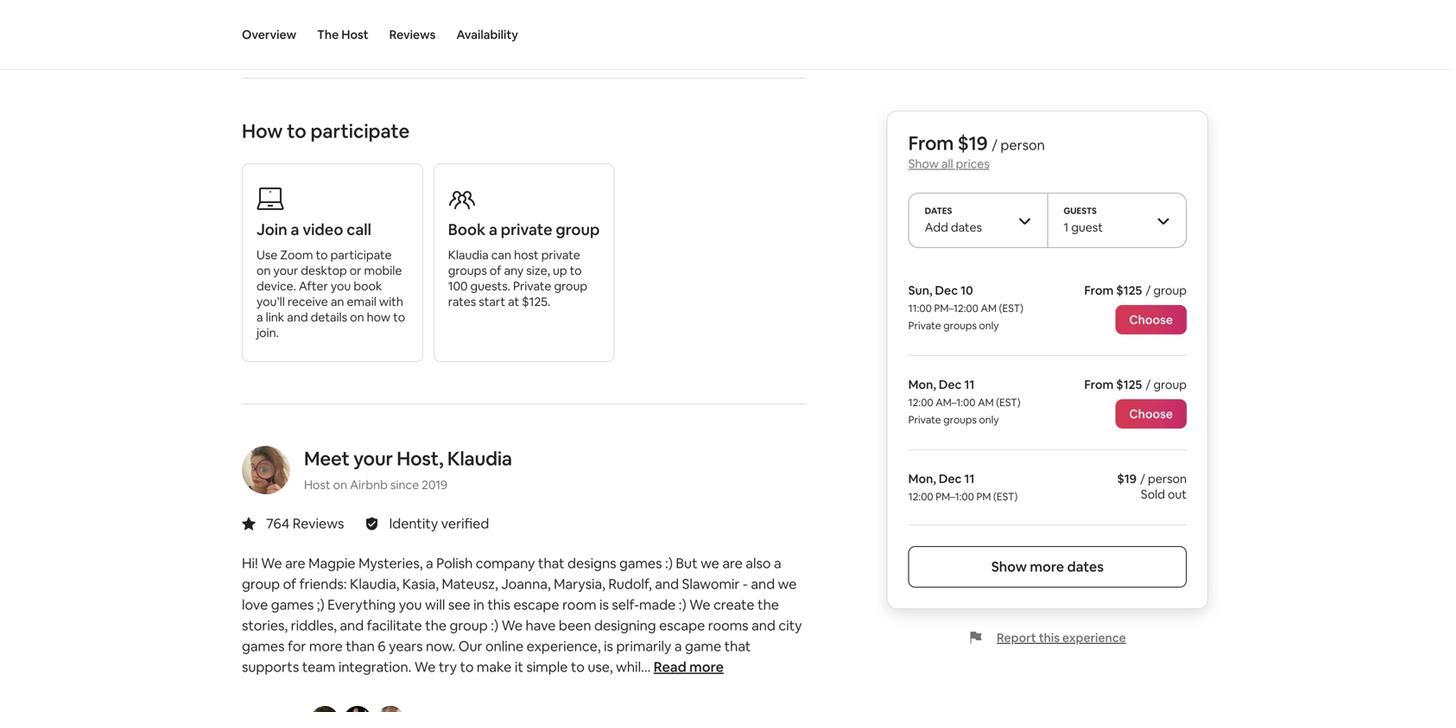 Task type: locate. For each thing, give the bounding box(es) containing it.
0 vertical spatial we
[[701, 554, 720, 572]]

$19 left the sold
[[1118, 471, 1137, 487]]

1 horizontal spatial dates
[[1068, 558, 1104, 576]]

that down rooms
[[725, 637, 751, 655]]

1 vertical spatial show
[[992, 558, 1028, 576]]

use,
[[588, 658, 613, 676]]

games up rudolf,
[[620, 554, 662, 572]]

we
[[261, 554, 282, 572], [690, 596, 711, 614], [502, 617, 523, 634], [415, 658, 436, 676]]

0 vertical spatial from $125 / group
[[1085, 283, 1187, 298]]

book
[[448, 219, 486, 240]]

klaudia inside meet your host, klaudia host on airbnb since 2019
[[448, 446, 512, 471]]

dates for dates add dates
[[951, 220, 983, 235]]

1 horizontal spatial read
[[654, 658, 687, 676]]

years
[[389, 637, 423, 655]]

groups down am–1:00
[[944, 413, 977, 427]]

mon, up pm–1:00
[[909, 471, 937, 487]]

read down the primarily
[[654, 658, 687, 676]]

online
[[486, 637, 524, 655]]

1 horizontal spatial of
[[490, 263, 502, 278]]

report
[[997, 630, 1037, 646]]

am right am–1:00
[[978, 396, 994, 409]]

mon, inside 'mon, dec 11 12:00 am–1:00 am (est) private groups only'
[[909, 377, 937, 392]]

your
[[274, 263, 298, 278], [354, 446, 393, 471]]

a right book
[[489, 219, 498, 240]]

:) right made
[[679, 596, 687, 614]]

use
[[257, 247, 278, 263]]

1 horizontal spatial escape
[[660, 617, 705, 634]]

11 inside 'mon, dec 11 12:00 am–1:00 am (est) private groups only'
[[965, 377, 975, 392]]

0 vertical spatial dec
[[936, 283, 959, 298]]

join
[[257, 219, 288, 240]]

of left friends:
[[283, 575, 297, 593]]

0 vertical spatial groups
[[448, 263, 487, 278]]

the down will
[[425, 617, 447, 634]]

0 horizontal spatial this
[[488, 596, 511, 614]]

1 vertical spatial the
[[425, 617, 447, 634]]

1 horizontal spatial that
[[725, 637, 751, 655]]

(est) right am–1:00
[[997, 396, 1021, 409]]

2 mon, from the top
[[909, 471, 937, 487]]

2 choose from the top
[[1130, 406, 1174, 422]]

1 horizontal spatial show
[[992, 558, 1028, 576]]

(est) right "pm"
[[994, 490, 1018, 503]]

mobile
[[364, 263, 402, 278]]

your up airbnb at bottom
[[354, 446, 393, 471]]

1 vertical spatial (est)
[[997, 396, 1021, 409]]

am–1:00
[[936, 396, 976, 409]]

$125.
[[522, 294, 551, 309]]

mateusz,
[[442, 575, 498, 593]]

riddles,
[[291, 617, 337, 634]]

1 horizontal spatial $19
[[1118, 471, 1137, 487]]

is left self-
[[600, 596, 609, 614]]

that up joanna,
[[538, 554, 565, 572]]

0 vertical spatial participate
[[311, 119, 410, 143]]

learn more about the host, klaudia. image
[[242, 446, 290, 494], [242, 446, 290, 494]]

0 horizontal spatial on
[[257, 263, 271, 278]]

;)
[[317, 596, 325, 614]]

this
[[488, 596, 511, 614], [1039, 630, 1060, 646]]

0 horizontal spatial your
[[274, 263, 298, 278]]

1 vertical spatial this
[[1039, 630, 1060, 646]]

0 vertical spatial the
[[758, 596, 779, 614]]

1 horizontal spatial read more
[[654, 658, 724, 676]]

2 vertical spatial on
[[333, 477, 348, 493]]

0 vertical spatial host
[[342, 27, 369, 42]]

groups inside book a private group klaudia can host private groups of any size, up to 100 guests. private group rates start at $125.
[[448, 263, 487, 278]]

can
[[492, 247, 512, 263]]

764
[[266, 515, 290, 532]]

100
[[448, 278, 468, 294]]

12:00 inside mon, dec 11 12:00 pm–1:00 pm (est)
[[909, 490, 934, 503]]

1 choose from the top
[[1130, 312, 1174, 328]]

2 vertical spatial dec
[[939, 471, 962, 487]]

:) up online
[[491, 617, 499, 634]]

11 up pm–1:00
[[965, 471, 975, 487]]

2 vertical spatial games
[[242, 637, 285, 655]]

0 vertical spatial (est)
[[1000, 302, 1024, 315]]

only inside 'mon, dec 11 12:00 am–1:00 am (est) private groups only'
[[980, 413, 1000, 427]]

groups for 10
[[944, 319, 977, 332]]

host inside button
[[342, 27, 369, 42]]

join.
[[257, 325, 279, 340]]

show
[[909, 156, 939, 172], [992, 558, 1028, 576]]

0 horizontal spatial read more
[[416, 17, 486, 35]]

your left after
[[274, 263, 298, 278]]

and right the link
[[287, 309, 308, 325]]

report this experience
[[997, 630, 1127, 646]]

private up the host
[[501, 219, 553, 240]]

of left any
[[490, 263, 502, 278]]

are left also
[[723, 554, 743, 572]]

1 vertical spatial person
[[1149, 471, 1187, 487]]

this right report on the bottom of the page
[[1039, 630, 1060, 646]]

2 horizontal spatial :)
[[679, 596, 687, 614]]

dec up pm–1:00
[[939, 471, 962, 487]]

of inside hi! we are magpie mysteries, a polish company that designs games :) but we are also a group of friends: klaudia, kasia, mateusz, joanna, marysia, rudolf, and slawomir - and we love games ;) everything you will see in this escape room is self-made :) we create the stories, riddles, and facilitate the group :) we have been designing escape rooms and city games for more than 6 years now. our online experience, is primarily a game that supports team integration. we try to make it simple to use, whil…
[[283, 575, 297, 593]]

2 12:00 from the top
[[909, 490, 934, 503]]

pm–12:00
[[935, 302, 979, 315]]

1 horizontal spatial host
[[342, 27, 369, 42]]

mon, for mon, dec 11 12:00 pm–1:00 pm (est)
[[909, 471, 937, 487]]

on left airbnb at bottom
[[333, 477, 348, 493]]

room
[[563, 596, 597, 614]]

private inside sun, dec 10 11:00 pm–12:00 am (est) private groups only
[[909, 319, 942, 332]]

dec left 10
[[936, 283, 959, 298]]

(est) right pm–12:00 at the top right
[[1000, 302, 1024, 315]]

2 from $125 / group from the top
[[1085, 377, 1187, 392]]

2 vertical spatial from
[[1085, 377, 1114, 392]]

1
[[1064, 220, 1069, 235]]

0 horizontal spatial show
[[909, 156, 939, 172]]

1 vertical spatial private
[[909, 319, 942, 332]]

1 12:00 from the top
[[909, 396, 934, 409]]

0 vertical spatial mon,
[[909, 377, 937, 392]]

2 vertical spatial :)
[[491, 617, 499, 634]]

(est) inside 'mon, dec 11 12:00 am–1:00 am (est) private groups only'
[[997, 396, 1021, 409]]

1 11 from the top
[[965, 377, 975, 392]]

host inside meet your host, klaudia host on airbnb since 2019
[[304, 477, 331, 493]]

:) left but
[[665, 554, 673, 572]]

the up city
[[758, 596, 779, 614]]

pm
[[977, 490, 992, 503]]

host right the
[[342, 27, 369, 42]]

to right how at the top of the page
[[393, 309, 405, 325]]

2 only from the top
[[980, 413, 1000, 427]]

11 inside mon, dec 11 12:00 pm–1:00 pm (est)
[[965, 471, 975, 487]]

1 vertical spatial host
[[304, 477, 331, 493]]

and
[[287, 309, 308, 325], [655, 575, 679, 593], [751, 575, 775, 593], [340, 617, 364, 634], [752, 617, 776, 634]]

pm–1:00
[[936, 490, 975, 503]]

1 $125 from the top
[[1117, 283, 1143, 298]]

an
[[331, 294, 344, 309]]

1 vertical spatial 12:00
[[909, 490, 934, 503]]

0 vertical spatial of
[[490, 263, 502, 278]]

2 vertical spatial private
[[909, 413, 942, 427]]

1 vertical spatial your
[[354, 446, 393, 471]]

0 vertical spatial show
[[909, 156, 939, 172]]

this inside hi! we are magpie mysteries, a polish company that designs games :) but we are also a group of friends: klaudia, kasia, mateusz, joanna, marysia, rudolf, and slawomir - and we love games ;) everything you will see in this escape room is self-made :) we create the stories, riddles, and facilitate the group :) we have been designing escape rooms and city games for more than 6 years now. our online experience, is primarily a game that supports team integration. we try to make it simple to use, whil…
[[488, 596, 511, 614]]

reviews right the 764
[[293, 515, 344, 532]]

only
[[980, 319, 1000, 332], [980, 413, 1000, 427]]

1 vertical spatial dec
[[939, 377, 962, 392]]

0 vertical spatial choose
[[1130, 312, 1174, 328]]

call
[[347, 219, 372, 240]]

of inside book a private group klaudia can host private groups of any size, up to 100 guests. private group rates start at $125.
[[490, 263, 502, 278]]

we up slawomir
[[701, 554, 720, 572]]

and inside join a video call use zoom to participate on your desktop or mobile device. after you book you'll receive an email with a link and details on how to join.
[[287, 309, 308, 325]]

and right -
[[751, 575, 775, 593]]

1 horizontal spatial you
[[399, 596, 422, 614]]

more up report this experience button
[[1030, 558, 1065, 576]]

are up friends:
[[285, 554, 306, 572]]

12:00 left am–1:00
[[909, 396, 934, 409]]

:)
[[665, 554, 673, 572], [679, 596, 687, 614], [491, 617, 499, 634]]

from $125 / group
[[1085, 283, 1187, 298], [1085, 377, 1187, 392]]

dec up am–1:00
[[939, 377, 962, 392]]

am right pm–12:00 at the top right
[[981, 302, 997, 315]]

city
[[779, 617, 802, 634]]

0 vertical spatial $19
[[958, 131, 988, 156]]

groups down pm–12:00 at the top right
[[944, 319, 977, 332]]

escape up the game on the left of page
[[660, 617, 705, 634]]

guest
[[1072, 220, 1104, 235]]

dates inside 'link'
[[1068, 558, 1104, 576]]

12:00 for mon, dec 11 12:00 pm–1:00 pm (est)
[[909, 490, 934, 503]]

1 horizontal spatial your
[[354, 446, 393, 471]]

dates right add
[[951, 220, 983, 235]]

-
[[743, 575, 748, 593]]

12:00 left pm–1:00
[[909, 490, 934, 503]]

0 vertical spatial klaudia
[[448, 247, 489, 263]]

host
[[514, 247, 539, 263]]

1 vertical spatial klaudia
[[448, 446, 512, 471]]

up
[[553, 263, 567, 278]]

0 vertical spatial 11
[[965, 377, 975, 392]]

2 vertical spatial groups
[[944, 413, 977, 427]]

guests
[[1064, 205, 1097, 216]]

more inside hi! we are magpie mysteries, a polish company that designs games :) but we are also a group of friends: klaudia, kasia, mateusz, joanna, marysia, rudolf, and slawomir - and we love games ;) everything you will see in this escape room is self-made :) we create the stories, riddles, and facilitate the group :) we have been designing escape rooms and city games for more than 6 years now. our online experience, is primarily a game that supports team integration. we try to make it simple to use, whil…
[[309, 637, 343, 655]]

host down meet
[[304, 477, 331, 493]]

$19 up prices
[[958, 131, 988, 156]]

2 choose link from the top
[[1116, 399, 1187, 429]]

1 vertical spatial read more button
[[654, 657, 724, 678]]

am inside sun, dec 10 11:00 pm–12:00 am (est) private groups only
[[981, 302, 997, 315]]

groups inside 'mon, dec 11 12:00 am–1:00 am (est) private groups only'
[[944, 413, 977, 427]]

supports
[[242, 658, 299, 676]]

12:00 inside 'mon, dec 11 12:00 am–1:00 am (est) private groups only'
[[909, 396, 934, 409]]

to right up
[[570, 263, 582, 278]]

at
[[508, 294, 520, 309]]

private right the host
[[542, 247, 581, 263]]

0 vertical spatial you
[[331, 278, 351, 294]]

games left ;)
[[271, 596, 314, 614]]

1 vertical spatial mon,
[[909, 471, 937, 487]]

only for 11
[[980, 413, 1000, 427]]

meet
[[304, 446, 350, 471]]

all
[[942, 156, 954, 172]]

show up report on the bottom of the page
[[992, 558, 1028, 576]]

0 vertical spatial games
[[620, 554, 662, 572]]

meet your host, klaudia host on airbnb since 2019
[[304, 446, 512, 493]]

to right the zoom
[[316, 247, 328, 263]]

stories,
[[242, 617, 288, 634]]

$19
[[958, 131, 988, 156], [1118, 471, 1137, 487]]

0 vertical spatial :)
[[665, 554, 673, 572]]

groups inside sun, dec 10 11:00 pm–12:00 am (est) private groups only
[[944, 319, 977, 332]]

from for mon, dec 11
[[1085, 377, 1114, 392]]

$19 inside $19 / person sold out
[[1118, 471, 1137, 487]]

a up kasia,
[[426, 554, 434, 572]]

0 horizontal spatial you
[[331, 278, 351, 294]]

rates
[[448, 294, 476, 309]]

prices
[[956, 156, 990, 172]]

klaudia down book
[[448, 247, 489, 263]]

1 horizontal spatial on
[[333, 477, 348, 493]]

0 vertical spatial read
[[416, 17, 449, 35]]

we up city
[[778, 575, 797, 593]]

escape up have
[[514, 596, 560, 614]]

0 horizontal spatial $19
[[958, 131, 988, 156]]

dec inside sun, dec 10 11:00 pm–12:00 am (est) private groups only
[[936, 283, 959, 298]]

you'll
[[257, 294, 285, 309]]

groups up the rates
[[448, 263, 487, 278]]

hi! we are magpie mysteries, a polish company that designs games :) but we are also a group of friends: klaudia, kasia, mateusz, joanna, marysia, rudolf, and slawomir - and we love games ;) everything you will see in this escape room is self-made :) we create the stories, riddles, and facilitate the group :) we have been designing escape rooms and city games for more than 6 years now. our online experience, is primarily a game that supports team integration. we try to make it simple to use, whil…
[[242, 554, 802, 676]]

1 only from the top
[[980, 319, 1000, 332]]

(est) inside sun, dec 10 11:00 pm–12:00 am (est) private groups only
[[1000, 302, 1024, 315]]

details
[[311, 309, 348, 325]]

mon, inside mon, dec 11 12:00 pm–1:00 pm (est)
[[909, 471, 937, 487]]

availability button
[[457, 0, 518, 69]]

0 horizontal spatial dates
[[951, 220, 983, 235]]

0 horizontal spatial the
[[425, 617, 447, 634]]

1 vertical spatial that
[[725, 637, 751, 655]]

your inside join a video call use zoom to participate on your desktop or mobile device. after you book you'll receive an email with a link and details on how to join.
[[274, 263, 298, 278]]

self-
[[612, 596, 640, 614]]

simple
[[527, 658, 568, 676]]

the host button
[[317, 0, 369, 69]]

more up team
[[309, 637, 343, 655]]

12:00 for mon, dec 11 12:00 am–1:00 am (est) private groups only
[[909, 396, 934, 409]]

0 vertical spatial this
[[488, 596, 511, 614]]

0 vertical spatial escape
[[514, 596, 560, 614]]

show more dates link
[[909, 546, 1187, 588]]

to right try
[[460, 658, 474, 676]]

1 horizontal spatial are
[[723, 554, 743, 572]]

more right reviews button
[[452, 17, 486, 35]]

reviews right the host button
[[389, 27, 436, 42]]

1 horizontal spatial we
[[778, 575, 797, 593]]

klaudia up 2019
[[448, 446, 512, 471]]

0 horizontal spatial reviews
[[293, 515, 344, 532]]

after
[[299, 278, 328, 294]]

(est) inside mon, dec 11 12:00 pm–1:00 pm (est)
[[994, 490, 1018, 503]]

only inside sun, dec 10 11:00 pm–12:00 am (est) private groups only
[[980, 319, 1000, 332]]

1 choose link from the top
[[1116, 305, 1187, 334]]

1 horizontal spatial the
[[758, 596, 779, 614]]

1 from $125 / group from the top
[[1085, 283, 1187, 298]]

0 vertical spatial from
[[909, 131, 954, 156]]

1 vertical spatial dates
[[1068, 558, 1104, 576]]

1 vertical spatial is
[[604, 637, 614, 655]]

on
[[257, 263, 271, 278], [350, 309, 364, 325], [333, 477, 348, 493]]

show left all
[[909, 156, 939, 172]]

0 vertical spatial reviews
[[389, 27, 436, 42]]

zoom
[[280, 247, 313, 263]]

participate inside join a video call use zoom to participate on your desktop or mobile device. after you book you'll receive an email with a link and details on how to join.
[[331, 247, 392, 263]]

read left availability
[[416, 17, 449, 35]]

dec inside mon, dec 11 12:00 pm–1:00 pm (est)
[[939, 471, 962, 487]]

dates inside dates add dates
[[951, 220, 983, 235]]

0 vertical spatial read more button
[[416, 16, 486, 36]]

1 vertical spatial of
[[283, 575, 297, 593]]

1 mon, from the top
[[909, 377, 937, 392]]

11 up am–1:00
[[965, 377, 975, 392]]

is up use,
[[604, 637, 614, 655]]

0 vertical spatial 12:00
[[909, 396, 934, 409]]

private inside 'mon, dec 11 12:00 am–1:00 am (est) private groups only'
[[909, 413, 942, 427]]

1 vertical spatial participate
[[331, 247, 392, 263]]

this right in
[[488, 596, 511, 614]]

to
[[287, 119, 307, 143], [316, 247, 328, 263], [570, 263, 582, 278], [393, 309, 405, 325], [460, 658, 474, 676], [571, 658, 585, 676]]

1 vertical spatial only
[[980, 413, 1000, 427]]

show inside 'link'
[[992, 558, 1028, 576]]

guests 1 guest
[[1064, 205, 1104, 235]]

games down stories,
[[242, 637, 285, 655]]

with
[[379, 294, 404, 309]]

group
[[556, 219, 600, 240], [554, 278, 588, 294], [1154, 283, 1187, 298], [1154, 377, 1187, 392], [242, 575, 280, 593], [450, 617, 488, 634]]

1 vertical spatial am
[[978, 396, 994, 409]]

$125 for 10
[[1117, 283, 1143, 298]]

mon, up am–1:00
[[909, 377, 937, 392]]

of
[[490, 263, 502, 278], [283, 575, 297, 593]]

dates up the experience
[[1068, 558, 1104, 576]]

$19 inside from $19 / person show all prices
[[958, 131, 988, 156]]

dec inside 'mon, dec 11 12:00 am–1:00 am (est) private groups only'
[[939, 377, 962, 392]]

1 vertical spatial 11
[[965, 471, 975, 487]]

are
[[285, 554, 306, 572], [723, 554, 743, 572]]

more inside 'link'
[[1030, 558, 1065, 576]]

am inside 'mon, dec 11 12:00 am–1:00 am (est) private groups only'
[[978, 396, 994, 409]]

on up you'll
[[257, 263, 271, 278]]

read more button
[[416, 16, 486, 36], [654, 657, 724, 678]]

0 vertical spatial dates
[[951, 220, 983, 235]]

on left how at the top of the page
[[350, 309, 364, 325]]

1 vertical spatial escape
[[660, 617, 705, 634]]

see
[[448, 596, 471, 614]]

2 11 from the top
[[965, 471, 975, 487]]

2 $125 from the top
[[1117, 377, 1143, 392]]

0 vertical spatial choose link
[[1116, 305, 1187, 334]]

0 horizontal spatial are
[[285, 554, 306, 572]]

1 vertical spatial from $125 / group
[[1085, 377, 1187, 392]]

private inside book a private group klaudia can host private groups of any size, up to 100 guests. private group rates start at $125.
[[513, 278, 552, 294]]

choose
[[1130, 312, 1174, 328], [1130, 406, 1174, 422]]

try
[[439, 658, 457, 676]]

dec for sun, dec 10
[[936, 283, 959, 298]]

0 vertical spatial only
[[980, 319, 1000, 332]]

we left try
[[415, 658, 436, 676]]

how
[[367, 309, 391, 325]]

and up than
[[340, 617, 364, 634]]

participate
[[311, 119, 410, 143], [331, 247, 392, 263]]

1 vertical spatial choose
[[1130, 406, 1174, 422]]

also
[[746, 554, 771, 572]]



Task type: describe. For each thing, give the bounding box(es) containing it.
from $125 / group for 11
[[1085, 377, 1187, 392]]

book
[[354, 278, 382, 294]]

person inside from $19 / person show all prices
[[1001, 136, 1045, 154]]

host,
[[397, 446, 444, 471]]

$19 / person sold out
[[1118, 471, 1187, 502]]

to inside book a private group klaudia can host private groups of any size, up to 100 guests. private group rates start at $125.
[[570, 263, 582, 278]]

groups for 11
[[944, 413, 977, 427]]

rooms
[[708, 617, 749, 634]]

friends:
[[300, 575, 347, 593]]

marysia,
[[554, 575, 606, 593]]

game
[[685, 637, 722, 655]]

but
[[676, 554, 698, 572]]

1 vertical spatial reviews
[[293, 515, 344, 532]]

choose link for sun, dec 10
[[1116, 305, 1187, 334]]

the host
[[317, 27, 369, 42]]

out
[[1168, 487, 1187, 502]]

identity
[[389, 515, 438, 532]]

integration.
[[339, 658, 412, 676]]

company
[[476, 554, 535, 572]]

dates add dates
[[925, 205, 983, 235]]

11 for mon, dec 11 12:00 am–1:00 am (est) private groups only
[[965, 377, 975, 392]]

overview button
[[242, 0, 297, 69]]

0 horizontal spatial escape
[[514, 596, 560, 614]]

show all prices button
[[909, 156, 990, 172]]

dates
[[925, 205, 953, 216]]

0 horizontal spatial read more button
[[416, 16, 486, 36]]

1 vertical spatial private
[[542, 247, 581, 263]]

11:00
[[909, 302, 932, 315]]

you inside hi! we are magpie mysteries, a polish company that designs games :) but we are also a group of friends: klaudia, kasia, mateusz, joanna, marysia, rudolf, and slawomir - and we love games ;) everything you will see in this escape room is self-made :) we create the stories, riddles, and facilitate the group :) we have been designing escape rooms and city games for more than 6 years now. our online experience, is primarily a game that supports team integration. we try to make it simple to use, whil…
[[399, 596, 422, 614]]

(est) for mon, dec 11
[[997, 396, 1021, 409]]

0 vertical spatial read more
[[416, 17, 486, 35]]

report this experience button
[[970, 630, 1127, 646]]

2 are from the left
[[723, 554, 743, 572]]

choose link for mon, dec 11
[[1116, 399, 1187, 429]]

our
[[459, 637, 483, 655]]

klaudia,
[[350, 575, 400, 593]]

than
[[346, 637, 375, 655]]

in
[[474, 596, 485, 614]]

only for 10
[[980, 319, 1000, 332]]

1 vertical spatial read
[[654, 658, 687, 676]]

from inside from $19 / person show all prices
[[909, 131, 954, 156]]

kasia,
[[403, 575, 439, 593]]

availability
[[457, 27, 518, 42]]

1 horizontal spatial read more button
[[654, 657, 724, 678]]

mon, dec 11 12:00 pm–1:00 pm (est)
[[909, 471, 1018, 503]]

1 vertical spatial games
[[271, 596, 314, 614]]

1 horizontal spatial reviews
[[389, 27, 436, 42]]

dates for show more dates
[[1068, 558, 1104, 576]]

2019
[[422, 477, 448, 493]]

you inside join a video call use zoom to participate on your desktop or mobile device. after you book you'll receive an email with a link and details on how to join.
[[331, 278, 351, 294]]

private for mon,
[[909, 413, 942, 427]]

1 vertical spatial read more
[[654, 658, 724, 676]]

/ inside $19 / person sold out
[[1141, 471, 1146, 487]]

any
[[504, 263, 524, 278]]

a left the link
[[257, 309, 263, 325]]

verified
[[441, 515, 489, 532]]

choose for 11
[[1130, 406, 1174, 422]]

add
[[925, 220, 949, 235]]

am for mon, dec 11
[[978, 396, 994, 409]]

we right hi!
[[261, 554, 282, 572]]

from for sun, dec 10
[[1085, 283, 1114, 298]]

designing
[[595, 617, 656, 634]]

on inside meet your host, klaudia host on airbnb since 2019
[[333, 477, 348, 493]]

we down slawomir
[[690, 596, 711, 614]]

guests.
[[471, 278, 511, 294]]

$125 for 11
[[1117, 377, 1143, 392]]

private for sun,
[[909, 319, 942, 332]]

groups for private
[[448, 263, 487, 278]]

764 reviews
[[266, 515, 344, 532]]

mon, for mon, dec 11 12:00 am–1:00 am (est) private groups only
[[909, 377, 937, 392]]

how
[[242, 119, 283, 143]]

sun, dec 10 11:00 pm–12:00 am (est) private groups only
[[909, 283, 1024, 332]]

experience
[[1063, 630, 1127, 646]]

a left the game on the left of page
[[675, 637, 682, 655]]

mysteries,
[[359, 554, 423, 572]]

made
[[640, 596, 676, 614]]

sun,
[[909, 283, 933, 298]]

a inside book a private group klaudia can host private groups of any size, up to 100 guests. private group rates start at $125.
[[489, 219, 498, 240]]

and left city
[[752, 617, 776, 634]]

1 horizontal spatial this
[[1039, 630, 1060, 646]]

whil…
[[616, 658, 651, 676]]

klaudia inside book a private group klaudia can host private groups of any size, up to 100 guests. private group rates start at $125.
[[448, 247, 489, 263]]

book a private group klaudia can host private groups of any size, up to 100 guests. private group rates start at $125.
[[448, 219, 600, 309]]

start
[[479, 294, 506, 309]]

show inside from $19 / person show all prices
[[909, 156, 939, 172]]

0 vertical spatial on
[[257, 263, 271, 278]]

from $125 / group for 10
[[1085, 283, 1187, 298]]

1 vertical spatial on
[[350, 309, 364, 325]]

for
[[288, 637, 306, 655]]

from $19 / person show all prices
[[909, 131, 1045, 172]]

primarily
[[617, 637, 672, 655]]

link
[[266, 309, 285, 325]]

been
[[559, 617, 592, 634]]

person inside $19 / person sold out
[[1149, 471, 1187, 487]]

will
[[425, 596, 445, 614]]

to left use,
[[571, 658, 585, 676]]

to right 'how'
[[287, 119, 307, 143]]

designs
[[568, 554, 617, 572]]

sold
[[1141, 487, 1166, 502]]

1 vertical spatial :)
[[679, 596, 687, 614]]

more down the game on the left of page
[[690, 658, 724, 676]]

1 vertical spatial we
[[778, 575, 797, 593]]

1 are from the left
[[285, 554, 306, 572]]

and up made
[[655, 575, 679, 593]]

a right the join
[[291, 219, 299, 240]]

have
[[526, 617, 556, 634]]

0 horizontal spatial read
[[416, 17, 449, 35]]

device.
[[257, 278, 296, 294]]

magpie
[[309, 554, 356, 572]]

or
[[350, 263, 362, 278]]

dec for mon, dec 11
[[939, 377, 962, 392]]

we up online
[[502, 617, 523, 634]]

am for sun, dec 10
[[981, 302, 997, 315]]

airbnb
[[350, 477, 388, 493]]

a right also
[[774, 554, 782, 572]]

create
[[714, 596, 755, 614]]

choose for 10
[[1130, 312, 1174, 328]]

size,
[[527, 263, 550, 278]]

everything
[[328, 596, 396, 614]]

overview
[[242, 27, 297, 42]]

slawomir
[[682, 575, 740, 593]]

the
[[317, 27, 339, 42]]

make
[[477, 658, 512, 676]]

11 for mon, dec 11 12:00 pm–1:00 pm (est)
[[965, 471, 975, 487]]

experience,
[[527, 637, 601, 655]]

joanna,
[[501, 575, 551, 593]]

email
[[347, 294, 377, 309]]

(est) for sun, dec 10
[[1000, 302, 1024, 315]]

0 vertical spatial private
[[501, 219, 553, 240]]

10
[[961, 283, 974, 298]]

polish
[[437, 554, 473, 572]]

/ inside from $19 / person show all prices
[[992, 136, 998, 154]]

1 horizontal spatial :)
[[665, 554, 673, 572]]

since
[[391, 477, 419, 493]]

0 horizontal spatial we
[[701, 554, 720, 572]]

receive
[[288, 294, 328, 309]]

0 vertical spatial that
[[538, 554, 565, 572]]

0 vertical spatial is
[[600, 596, 609, 614]]

your inside meet your host, klaudia host on airbnb since 2019
[[354, 446, 393, 471]]



Task type: vqa. For each thing, say whether or not it's contained in the screenshot.
Where
no



